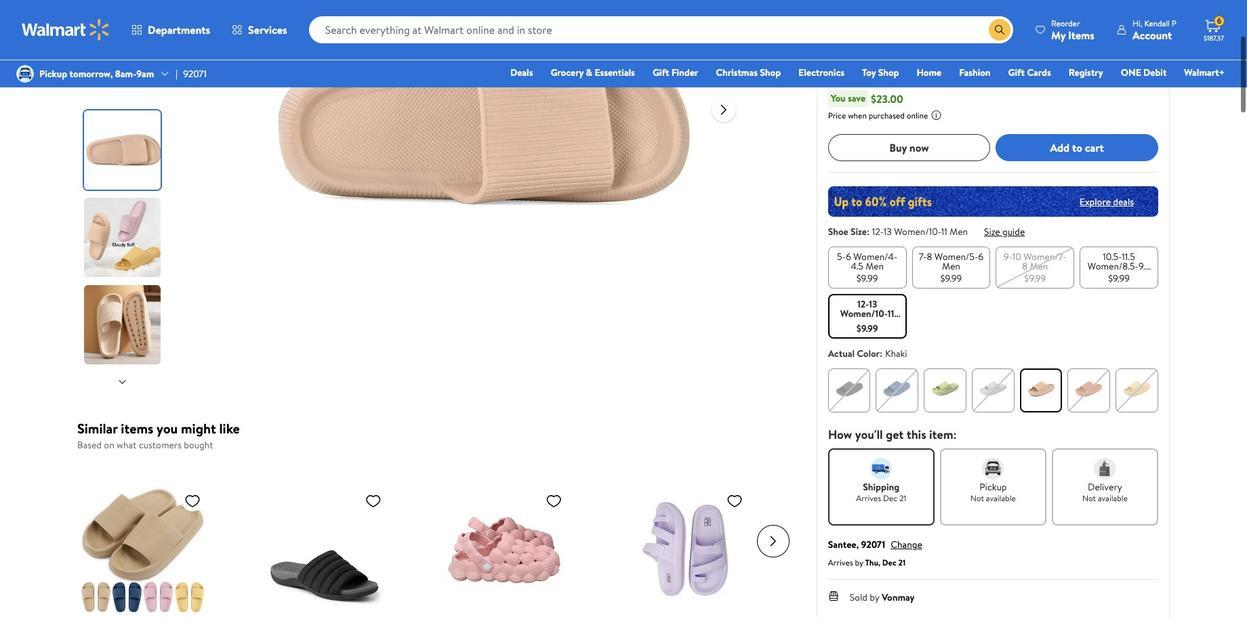 Task type: vqa. For each thing, say whether or not it's contained in the screenshot.
right 11
yes



Task type: describe. For each thing, give the bounding box(es) containing it.
21 inside santee, 92071 change arrives by thu, dec 21
[[899, 557, 906, 568]]

bought
[[184, 438, 213, 452]]

now
[[828, 62, 866, 88]]

hi,
[[1133, 17, 1143, 29]]

tomorrow,
[[70, 67, 113, 81]]

shoe size : 12-13 women/10-11 men
[[828, 224, 968, 238]]

next media item image
[[716, 101, 732, 117]]

color
[[857, 346, 880, 360]]

pickup tomorrow, 8am-9am
[[39, 67, 154, 81]]

now $9.99
[[828, 62, 914, 88]]

grocery & essentials
[[551, 66, 635, 79]]

0 vertical spatial 13
[[884, 224, 892, 238]]

: for size
[[867, 224, 870, 238]]

sold by vonmay
[[850, 591, 915, 604]]

online
[[907, 109, 928, 121]]

|
[[176, 67, 178, 81]]

to
[[1073, 140, 1083, 154]]

might
[[181, 419, 216, 437]]

(4.2) 1413 reviews
[[872, 38, 934, 50]]

debit
[[1144, 66, 1167, 79]]

toy
[[862, 66, 876, 79]]

1 horizontal spatial 11
[[942, 224, 948, 238]]

walmart+
[[1185, 66, 1225, 79]]

pickup not available
[[971, 480, 1016, 504]]

$9.99 down 10.5-
[[1109, 271, 1130, 285]]

9.5
[[1139, 259, 1151, 273]]

you'll
[[855, 426, 883, 443]]

home link
[[911, 65, 948, 80]]

santee,
[[828, 538, 859, 551]]

women/7-
[[1024, 249, 1067, 263]]

walmart+ link
[[1179, 65, 1231, 80]]

dearfoams womens low foam slide sandal image
[[261, 486, 387, 613]]

how
[[828, 426, 853, 443]]

9am
[[136, 67, 154, 81]]

departments button
[[121, 14, 221, 46]]

women/5-
[[935, 249, 979, 263]]

1413
[[891, 38, 905, 50]]

registry link
[[1063, 65, 1110, 80]]

by inside santee, 92071 change arrives by thu, dec 21
[[855, 557, 863, 568]]

men up the women/5-
[[950, 224, 968, 238]]

deago clouds pillow slippers for women and men non slip quick drying shower slides bathroom sandals ultra cushion thick sole image
[[80, 486, 206, 613]]

hi, kendall p account
[[1133, 17, 1177, 42]]

on
[[104, 438, 114, 452]]

explore deals
[[1080, 194, 1134, 208]]

explore deals link
[[1075, 189, 1140, 213]]

men for 5-6 women/4- 4.5 men $9.99
[[866, 259, 884, 273]]

walmart image
[[22, 19, 110, 41]]

kendall
[[1145, 17, 1170, 29]]

when
[[848, 109, 867, 121]]

price
[[828, 109, 846, 121]]

1 horizontal spatial sandals
[[970, 0, 1014, 14]]

vonmay unisex slides sandals soft thick sole non-slip pillow sandals - image 5 of 8 image
[[84, 285, 163, 364]]

christmas
[[716, 66, 758, 79]]

p
[[1172, 17, 1177, 29]]

guide
[[1003, 224, 1025, 238]]

christmas shop link
[[710, 65, 787, 80]]

explore
[[1080, 194, 1111, 208]]

unisex
[[889, 0, 929, 14]]

buy
[[890, 140, 907, 154]]

shop for toy shop
[[878, 66, 899, 79]]

$9.99 inside 9-10 women/7- 8 men $9.99
[[1025, 271, 1046, 285]]

christmas shop
[[716, 66, 781, 79]]

$23.00
[[871, 91, 903, 105]]

available for delivery
[[1098, 492, 1128, 504]]

12- inside 12-13 women/10-11 men
[[858, 297, 869, 311]]

similar items you might like based on what customers bought
[[77, 419, 240, 452]]

electronics
[[799, 66, 845, 79]]

: for color
[[880, 346, 883, 360]]

21 inside shipping arrives dec 21
[[900, 492, 907, 504]]

you save $23.00
[[831, 91, 903, 105]]

save
[[848, 91, 866, 104]]

grocery
[[551, 66, 584, 79]]

| 92071
[[176, 67, 207, 81]]

vonmay unisex slides sandals soft thick sole non-slip pillow sandals - image 2 of 8 image
[[84, 22, 163, 102]]

what
[[117, 438, 137, 452]]

reviews
[[907, 38, 934, 50]]

one
[[1121, 66, 1142, 79]]

price when purchased online
[[828, 109, 928, 121]]

registry
[[1069, 66, 1104, 79]]

shop for christmas shop
[[760, 66, 781, 79]]

gift for gift finder
[[653, 66, 669, 79]]

services button
[[221, 14, 298, 46]]

intent image for shipping image
[[871, 458, 892, 479]]

you
[[831, 91, 846, 104]]

delivery
[[1088, 480, 1123, 494]]

arrives inside shipping arrives dec 21
[[856, 492, 881, 504]]

based
[[77, 438, 102, 452]]

6 inside 6 $187.37
[[1217, 15, 1222, 27]]

up to sixty percent off deals. shop now. image
[[828, 186, 1159, 216]]

not for pickup
[[971, 492, 984, 504]]

men for 10.5-11.5 women/8.5-9.5 men
[[1110, 268, 1128, 282]]

vonmay unisex slides sandals soft thick sole non-slip pillow sandals - image 4 of 8 image
[[84, 197, 163, 277]]

electronics link
[[793, 65, 851, 80]]

92071 for santee,
[[861, 538, 886, 551]]

$32.99
[[919, 72, 946, 85]]

9-10 women/7- 8 men $9.99
[[1004, 249, 1067, 285]]

learn more about strikethrough prices image
[[949, 73, 960, 84]]

thu,
[[865, 557, 881, 568]]

7-8 women/5-6 men $9.99
[[919, 249, 984, 285]]

11.5
[[1122, 249, 1136, 263]]

pickup for tomorrow,
[[39, 67, 67, 81]]

women/8.5-
[[1088, 259, 1139, 273]]

search icon image
[[995, 24, 1005, 35]]

toy shop
[[862, 66, 899, 79]]

reorder
[[1052, 17, 1080, 29]]

not for delivery
[[1083, 492, 1096, 504]]

men for 12-13 women/10-11 men
[[858, 316, 877, 330]]

0 vertical spatial 12-
[[872, 224, 884, 238]]

sold
[[850, 591, 868, 604]]

1 size from the left
[[851, 224, 867, 238]]

4.5
[[851, 259, 864, 273]]

5-6 women/4- 4.5 men $9.99
[[837, 249, 898, 285]]

delivery not available
[[1083, 480, 1128, 504]]

arrives inside santee, 92071 change arrives by thu, dec 21
[[828, 557, 853, 568]]



Task type: locate. For each thing, give the bounding box(es) containing it.
home
[[917, 66, 942, 79]]

7-
[[919, 249, 927, 263]]

6
[[1217, 15, 1222, 27], [846, 249, 851, 263], [979, 249, 984, 263]]

1 vertical spatial 13
[[869, 297, 878, 311]]

1 horizontal spatial arrives
[[856, 492, 881, 504]]

purchased
[[869, 109, 905, 121]]

men women bubble slides, anti-slip massage slippers pillow sandals image
[[442, 486, 568, 613]]

size
[[851, 224, 867, 238], [984, 224, 1000, 238]]

available for pickup
[[986, 492, 1016, 504]]

men inside 5-6 women/4- 4.5 men $9.99
[[866, 259, 884, 273]]

add to cart
[[1051, 140, 1104, 154]]

men right 7-
[[942, 259, 961, 273]]

$9.99 up actual color : khaki
[[857, 321, 878, 335]]

1 vertical spatial pickup
[[980, 480, 1007, 494]]

available down intent image for delivery
[[1098, 492, 1128, 504]]

92071 up thu,
[[861, 538, 886, 551]]

0 vertical spatial arrives
[[856, 492, 881, 504]]

2 shop from the left
[[878, 66, 899, 79]]

6 inside 5-6 women/4- 4.5 men $9.99
[[846, 249, 851, 263]]

available inside pickup not available
[[986, 492, 1016, 504]]

$9.99 down the women/5-
[[941, 271, 962, 285]]

similar
[[77, 419, 118, 437]]

not inside delivery not available
[[1083, 492, 1096, 504]]

8 inside 9-10 women/7- 8 men $9.99
[[1023, 259, 1028, 273]]

shop right christmas
[[760, 66, 781, 79]]

size left "guide"
[[984, 224, 1000, 238]]

non-
[[1109, 0, 1139, 14]]

change button
[[891, 538, 923, 551]]

2 horizontal spatial 6
[[1217, 15, 1222, 27]]

vonmay unisex slides sandals soft thick sole non-slip pillow sandals - image 1 of 8 image
[[84, 0, 163, 14]]

1 horizontal spatial gift
[[1009, 66, 1025, 79]]

men down 10.5-
[[1110, 268, 1128, 282]]

next slide for similar items you might like list image
[[757, 524, 790, 557]]

0 vertical spatial 11
[[942, 224, 948, 238]]

dec
[[883, 492, 898, 504], [883, 557, 897, 568]]

92071
[[183, 67, 207, 81], [861, 538, 886, 551]]

6 left the 9- on the right
[[979, 249, 984, 263]]

dec inside shipping arrives dec 21
[[883, 492, 898, 504]]

0 horizontal spatial pickup
[[39, 67, 67, 81]]

services
[[248, 22, 287, 37]]

12- down 5-6 women/4- 4.5 men $9.99
[[858, 297, 869, 311]]

8 right 10
[[1023, 259, 1028, 273]]

1 vertical spatial by
[[870, 591, 880, 604]]

no boundaries womens comfort slide toe thong image
[[622, 486, 748, 613]]

6 up "$187.37"
[[1217, 15, 1222, 27]]

add to favorites list, no boundaries womens comfort slide toe thong image
[[727, 492, 743, 509]]

add to favorites list, deago clouds pillow slippers for women and men non slip quick drying shower slides bathroom sandals ultra cushion thick sole image
[[184, 492, 201, 509]]

deals
[[1113, 194, 1134, 208]]

1 available from the left
[[986, 492, 1016, 504]]

add to favorites list, men women bubble slides, anti-slip massage slippers pillow sandals image
[[546, 492, 562, 509]]

1 horizontal spatial not
[[1083, 492, 1096, 504]]

men inside 7-8 women/5-6 men $9.99
[[942, 259, 961, 273]]

one debit
[[1121, 66, 1167, 79]]

12- up women/4-
[[872, 224, 884, 238]]

actual color list
[[826, 365, 1161, 415]]

2 size from the left
[[984, 224, 1000, 238]]

0 vertical spatial by
[[855, 557, 863, 568]]

$9.99
[[871, 62, 914, 88], [857, 271, 878, 285], [941, 271, 962, 285], [1025, 271, 1046, 285], [1109, 271, 1130, 285], [857, 321, 878, 335]]

gift left finder
[[653, 66, 669, 79]]

0 horizontal spatial 13
[[869, 297, 878, 311]]

1 vertical spatial :
[[880, 346, 883, 360]]

$9.99 inside 7-8 women/5-6 men $9.99
[[941, 271, 962, 285]]

shop right toy
[[878, 66, 899, 79]]

gift for gift cards
[[1009, 66, 1025, 79]]

10.5-11.5 women/8.5-9.5 men
[[1088, 249, 1151, 282]]

0 horizontal spatial women/10-
[[840, 306, 888, 320]]

1 horizontal spatial 13
[[884, 224, 892, 238]]

1 horizontal spatial women/10-
[[894, 224, 942, 238]]

vonmay
[[882, 591, 915, 604]]

pickup for not
[[980, 480, 1007, 494]]

$9.99 inside 5-6 women/4- 4.5 men $9.99
[[857, 271, 878, 285]]

men for 9-10 women/7- 8 men $9.99
[[1030, 259, 1048, 273]]

$9.99 down "women/7-"
[[1025, 271, 1046, 285]]

0 vertical spatial sandals
[[970, 0, 1014, 14]]

not down intent image for pickup
[[971, 492, 984, 504]]

0 vertical spatial dec
[[883, 492, 898, 504]]

2 not from the left
[[1083, 492, 1096, 504]]

6 inside 7-8 women/5-6 men $9.99
[[979, 249, 984, 263]]

men inside 12-13 women/10-11 men
[[858, 316, 877, 330]]

this
[[907, 426, 927, 443]]

dec right thu,
[[883, 557, 897, 568]]

by right sold
[[870, 591, 880, 604]]

0 horizontal spatial sandals
[[892, 16, 936, 35]]

vonmay unisex slides sandals soft thick sole non- slip pillow sandals
[[828, 0, 1139, 35]]

size guide
[[984, 224, 1025, 238]]

: left khaki
[[880, 346, 883, 360]]

add to favorites list, dearfoams womens low foam slide sandal image
[[365, 492, 381, 509]]

gift finder
[[653, 66, 699, 79]]

essentials
[[595, 66, 635, 79]]

1 vertical spatial 21
[[899, 557, 906, 568]]

10
[[1013, 249, 1022, 263]]

1 horizontal spatial by
[[870, 591, 880, 604]]

0 vertical spatial women/10-
[[894, 224, 942, 238]]

1 gift from the left
[[653, 66, 669, 79]]

sandals up the 'search icon'
[[970, 0, 1014, 14]]

my
[[1052, 27, 1066, 42]]

1 vertical spatial 92071
[[861, 538, 886, 551]]

21 up change button
[[900, 492, 907, 504]]

item:
[[929, 426, 957, 443]]

pillow
[[853, 16, 889, 35]]

vonmay
[[828, 0, 886, 14]]

13 up women/4-
[[884, 224, 892, 238]]

1 horizontal spatial 92071
[[861, 538, 886, 551]]

13 inside 12-13 women/10-11 men
[[869, 297, 878, 311]]

2 available from the left
[[1098, 492, 1128, 504]]

0 horizontal spatial available
[[986, 492, 1016, 504]]

add
[[1051, 140, 1070, 154]]

actual
[[828, 346, 855, 360]]

$9.99 up $23.00
[[871, 62, 914, 88]]

1 vertical spatial sandals
[[892, 16, 936, 35]]

men right 4.5
[[866, 259, 884, 273]]

pickup left tomorrow,
[[39, 67, 67, 81]]

by
[[855, 557, 863, 568], [870, 591, 880, 604]]

sandals up 1413 reviews link
[[892, 16, 936, 35]]

not down intent image for delivery
[[1083, 492, 1096, 504]]

arrives down intent image for shipping
[[856, 492, 881, 504]]

finder
[[672, 66, 699, 79]]

soft
[[1018, 0, 1043, 14]]

0 vertical spatial pickup
[[39, 67, 67, 81]]

1 vertical spatial 12-
[[858, 297, 869, 311]]

1 horizontal spatial 8
[[1023, 259, 1028, 273]]

0 horizontal spatial shop
[[760, 66, 781, 79]]

1 not from the left
[[971, 492, 984, 504]]

not
[[971, 492, 984, 504], [1083, 492, 1096, 504]]

2 gift from the left
[[1009, 66, 1025, 79]]

shipping arrives dec 21
[[856, 480, 907, 504]]

men inside 9-10 women/7- 8 men $9.99
[[1030, 259, 1048, 273]]

shoe size list
[[826, 243, 1161, 341]]

0 horizontal spatial 92071
[[183, 67, 207, 81]]

dec inside santee, 92071 change arrives by thu, dec 21
[[883, 557, 897, 568]]

gift cards
[[1009, 66, 1051, 79]]

like
[[219, 419, 240, 437]]

92071 right |
[[183, 67, 207, 81]]

6 left women/4-
[[846, 249, 851, 263]]

0 vertical spatial 92071
[[183, 67, 207, 81]]

grocery & essentials link
[[545, 65, 641, 80]]

men up actual color : khaki
[[858, 316, 877, 330]]

now
[[910, 140, 929, 154]]

how you'll get this item:
[[828, 426, 957, 443]]

arrives down 'santee,'
[[828, 557, 853, 568]]

one debit link
[[1115, 65, 1173, 80]]

dec down intent image for shipping
[[883, 492, 898, 504]]

women/4-
[[854, 249, 898, 263]]

1 vertical spatial 11
[[888, 306, 895, 320]]

vonmay unisex slides sandals soft thick sole non-slip pillow sandals image
[[267, 0, 701, 335]]

next image image
[[117, 376, 128, 387]]

men inside 10.5-11.5 women/8.5-9.5 men
[[1110, 268, 1128, 282]]

vonmay unisex slides sandals soft thick sole non-slip pillow sandals - image 3 of 8 image
[[84, 110, 163, 189]]

0 horizontal spatial 6
[[846, 249, 851, 263]]

0 horizontal spatial 12-
[[858, 297, 869, 311]]

1 horizontal spatial size
[[984, 224, 1000, 238]]

21 down the change
[[899, 557, 906, 568]]

13 down 5-6 women/4- 4.5 men $9.99
[[869, 297, 878, 311]]

12-
[[872, 224, 884, 238], [858, 297, 869, 311]]

toy shop link
[[856, 65, 905, 80]]

1413 reviews link
[[888, 38, 934, 50]]

0 horizontal spatial by
[[855, 557, 863, 568]]

92071 for |
[[183, 67, 207, 81]]

8am-
[[115, 67, 136, 81]]

0 horizontal spatial gift
[[653, 66, 669, 79]]

get
[[886, 426, 904, 443]]

1 horizontal spatial :
[[880, 346, 883, 360]]

$9.99 down women/4-
[[857, 271, 878, 285]]

shipping
[[863, 480, 900, 494]]

not inside pickup not available
[[971, 492, 984, 504]]

0 horizontal spatial arrives
[[828, 557, 853, 568]]

size right shoe
[[851, 224, 867, 238]]

0 vertical spatial :
[[867, 224, 870, 238]]

Search search field
[[309, 16, 1014, 43]]

: up women/4-
[[867, 224, 870, 238]]

by left thu,
[[855, 557, 863, 568]]

khaki
[[885, 346, 908, 360]]

men right 10
[[1030, 259, 1048, 273]]

gift inside "link"
[[653, 66, 669, 79]]

 image
[[16, 65, 34, 83]]

5-
[[837, 249, 846, 263]]

1 horizontal spatial 6
[[979, 249, 984, 263]]

women/10- up actual color : khaki
[[840, 306, 888, 320]]

women/10-
[[894, 224, 942, 238], [840, 306, 888, 320]]

cards
[[1027, 66, 1051, 79]]

1 vertical spatial women/10-
[[840, 306, 888, 320]]

0 horizontal spatial size
[[851, 224, 867, 238]]

available inside delivery not available
[[1098, 492, 1128, 504]]

fashion
[[959, 66, 991, 79]]

santee, 92071 change arrives by thu, dec 21
[[828, 538, 923, 568]]

women/10- up 7-
[[894, 224, 942, 238]]

1 vertical spatial dec
[[883, 557, 897, 568]]

0 horizontal spatial 11
[[888, 306, 895, 320]]

men for 7-8 women/5-6 men $9.99
[[942, 259, 961, 273]]

8 inside 7-8 women/5-6 men $9.99
[[927, 249, 933, 263]]

13
[[884, 224, 892, 238], [869, 297, 878, 311]]

cart
[[1085, 140, 1104, 154]]

legal information image
[[931, 109, 942, 120]]

0 horizontal spatial not
[[971, 492, 984, 504]]

0 horizontal spatial 8
[[927, 249, 933, 263]]

0 horizontal spatial :
[[867, 224, 870, 238]]

gift
[[653, 66, 669, 79], [1009, 66, 1025, 79]]

11
[[942, 224, 948, 238], [888, 306, 895, 320]]

women/10- inside 12-13 women/10-11 men
[[840, 306, 888, 320]]

11 up the women/5-
[[942, 224, 948, 238]]

1 horizontal spatial available
[[1098, 492, 1128, 504]]

pickup down intent image for pickup
[[980, 480, 1007, 494]]

11 up khaki
[[888, 306, 895, 320]]

0 vertical spatial 21
[[900, 492, 907, 504]]

8
[[927, 249, 933, 263], [1023, 259, 1028, 273]]

slip
[[828, 16, 850, 35]]

92071 inside santee, 92071 change arrives by thu, dec 21
[[861, 538, 886, 551]]

fashion link
[[953, 65, 997, 80]]

11 inside 12-13 women/10-11 men
[[888, 306, 895, 320]]

buy now
[[890, 140, 929, 154]]

customers
[[139, 438, 182, 452]]

6 $187.37
[[1204, 15, 1224, 43]]

Walmart Site-Wide search field
[[309, 16, 1014, 43]]

available down intent image for pickup
[[986, 492, 1016, 504]]

you
[[157, 419, 178, 437]]

1 horizontal spatial pickup
[[980, 480, 1007, 494]]

1 vertical spatial arrives
[[828, 557, 853, 568]]

buy now button
[[828, 134, 991, 161]]

gift left cards
[[1009, 66, 1025, 79]]

1 shop from the left
[[760, 66, 781, 79]]

change
[[891, 538, 923, 551]]

pickup inside pickup not available
[[980, 480, 1007, 494]]

(4.2)
[[872, 39, 888, 50]]

intent image for delivery image
[[1095, 458, 1116, 479]]

1 horizontal spatial shop
[[878, 66, 899, 79]]

intent image for pickup image
[[983, 458, 1004, 479]]

1 horizontal spatial 12-
[[872, 224, 884, 238]]

8 left the women/5-
[[927, 249, 933, 263]]

deals
[[511, 66, 533, 79]]

sole
[[1081, 0, 1106, 14]]



